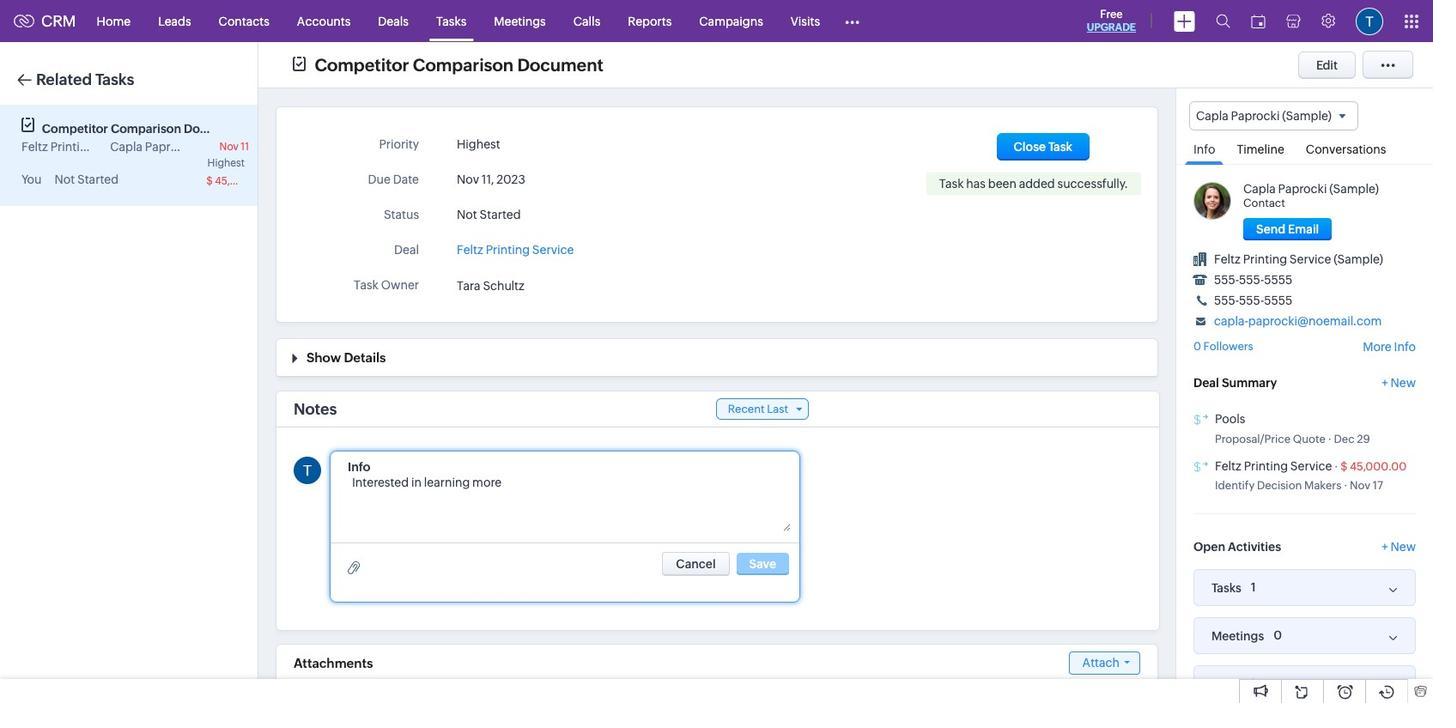 Task type: describe. For each thing, give the bounding box(es) containing it.
competitor for competitor comparison document
[[315, 55, 409, 74]]

capla paprocki (sample) link
[[1244, 182, 1380, 196]]

1
[[1251, 581, 1257, 595]]

2 555-555-5555 from the top
[[1215, 294, 1293, 308]]

document for competitor comparison document
[[518, 55, 604, 74]]

comparison for competitor comparison document nov 11
[[111, 122, 181, 136]]

feltz up capla- at the top right of the page
[[1215, 253, 1241, 266]]

0 followers
[[1194, 340, 1254, 353]]

0 horizontal spatial capla
[[110, 140, 143, 154]]

more info link
[[1364, 341, 1417, 354]]

2 vertical spatial tasks
[[1212, 582, 1242, 595]]

0 vertical spatial meetings
[[494, 14, 546, 28]]

reports
[[628, 14, 672, 28]]

successfully.
[[1058, 177, 1129, 191]]

more
[[1364, 341, 1392, 354]]

leads link
[[144, 0, 205, 42]]

deal for deal
[[394, 243, 419, 257]]

campaigns
[[700, 14, 764, 28]]

1 new from the top
[[1391, 376, 1417, 390]]

recent
[[728, 403, 765, 416]]

has
[[967, 177, 986, 191]]

free upgrade
[[1087, 8, 1137, 34]]

show details
[[307, 350, 386, 365]]

1 555-555-5555 from the top
[[1215, 273, 1293, 287]]

capla-paprocki@noemail.com link
[[1215, 315, 1383, 328]]

feltz inside feltz printing service · $ 45,000.00 identify decision makers · nov 17
[[1216, 459, 1242, 473]]

close task link
[[997, 133, 1090, 161]]

recent last
[[728, 403, 789, 416]]

11,
[[482, 173, 494, 186]]

2 5555 from the top
[[1265, 294, 1293, 308]]

date
[[393, 173, 419, 186]]

attach
[[1083, 656, 1120, 670]]

campaigns link
[[686, 0, 777, 42]]

17
[[1373, 480, 1384, 493]]

leads
[[158, 14, 191, 28]]

task for task owner
[[354, 278, 379, 292]]

meetings link
[[480, 0, 560, 42]]

identify
[[1216, 480, 1255, 493]]

calls link
[[560, 0, 614, 42]]

edit button
[[1299, 51, 1356, 79]]

upgrade
[[1087, 21, 1137, 34]]

0 vertical spatial feltz printing service link
[[457, 238, 574, 257]]

1 vertical spatial tasks
[[95, 70, 134, 88]]

show
[[307, 350, 341, 365]]

nov 11, 2023
[[457, 173, 526, 186]]

search element
[[1206, 0, 1241, 42]]

2 + new from the top
[[1382, 541, 1417, 554]]

related tasks
[[36, 70, 134, 88]]

pools
[[1216, 412, 1246, 426]]

schultz
[[483, 279, 525, 293]]

paprocki inside field
[[1232, 109, 1280, 123]]

not started for status
[[457, 208, 521, 222]]

show details link
[[302, 350, 386, 365]]

conversations
[[1306, 143, 1387, 157]]

followers
[[1204, 340, 1254, 353]]

open
[[1194, 541, 1226, 554]]

started for you
[[77, 173, 119, 186]]

last
[[767, 403, 789, 416]]

0 for meetings
[[1274, 629, 1283, 643]]

feltz printing service · $ 45,000.00 identify decision makers · nov 17
[[1216, 459, 1407, 493]]

0 for calls
[[1249, 677, 1258, 691]]

1 5555 from the top
[[1265, 273, 1293, 287]]

0 vertical spatial tasks
[[436, 14, 467, 28]]

0 vertical spatial 45,000.00
[[215, 175, 267, 187]]

1 horizontal spatial calls
[[1212, 678, 1240, 692]]

1 vertical spatial feltz printing service link
[[1216, 459, 1333, 473]]

proposal/price
[[1216, 433, 1291, 445]]

0 horizontal spatial calls
[[574, 14, 601, 28]]

paprocki inside capla paprocki (sample) contact
[[1279, 182, 1328, 196]]

printing down the contact
[[1244, 253, 1288, 266]]

pools proposal/price quote · dec 29
[[1216, 412, 1371, 445]]

not started for you
[[55, 173, 119, 186]]

open activities
[[1194, 541, 1282, 554]]

task owner
[[354, 278, 419, 292]]

details
[[344, 350, 386, 365]]

priority
[[379, 137, 419, 151]]

2 + from the top
[[1382, 541, 1389, 554]]

been
[[989, 177, 1017, 191]]

11
[[241, 141, 249, 153]]

not for you
[[55, 173, 75, 186]]

task has been added successfully.
[[940, 177, 1129, 191]]

owner
[[381, 278, 419, 292]]

more info
[[1364, 341, 1417, 354]]

capla inside capla paprocki (sample) contact
[[1244, 182, 1276, 196]]

profile image
[[1356, 7, 1384, 35]]

nov inside competitor comparison document nov 11
[[220, 141, 239, 153]]

home link
[[83, 0, 144, 42]]

· for quote
[[1328, 433, 1332, 445]]

related
[[36, 70, 92, 88]]

printing inside feltz printing service · $ 45,000.00 identify decision makers · nov 17
[[1244, 459, 1289, 473]]

accounts link
[[283, 0, 365, 42]]

contact
[[1244, 197, 1286, 210]]

capla-paprocki@noemail.com
[[1215, 315, 1383, 328]]

$ inside feltz printing service · $ 45,000.00 identify decision makers · nov 17
[[1341, 460, 1348, 473]]

2 vertical spatial ·
[[1344, 480, 1348, 493]]

1 vertical spatial paprocki
[[145, 140, 194, 154]]

feltz up tara
[[457, 243, 483, 257]]

attach link
[[1069, 652, 1141, 675]]

added
[[1019, 177, 1056, 191]]

tasks link
[[423, 0, 480, 42]]

info link
[[1185, 131, 1225, 165]]

+ new link
[[1382, 376, 1417, 398]]

comparison for competitor comparison document
[[413, 55, 514, 74]]



Task type: locate. For each thing, give the bounding box(es) containing it.
1 horizontal spatial started
[[480, 208, 521, 222]]

0 vertical spatial +
[[1382, 376, 1389, 390]]

deal summary
[[1194, 376, 1278, 390]]

0 horizontal spatial meetings
[[494, 14, 546, 28]]

2 horizontal spatial tasks
[[1212, 582, 1242, 595]]

0 horizontal spatial capla paprocki (sample)
[[110, 140, 246, 154]]

printing down related
[[50, 140, 94, 154]]

2 horizontal spatial 0
[[1274, 629, 1283, 643]]

2 new from the top
[[1391, 541, 1417, 554]]

2 vertical spatial paprocki
[[1279, 182, 1328, 196]]

feltz printing service up 'schultz'
[[457, 243, 574, 257]]

close task
[[1014, 140, 1073, 154]]

(sample) inside capla paprocki (sample) field
[[1283, 109, 1332, 123]]

1 vertical spatial feltz printing service
[[457, 243, 574, 257]]

Add a title... text field
[[348, 459, 490, 476]]

started for status
[[480, 208, 521, 222]]

0 horizontal spatial not started
[[55, 173, 119, 186]]

1 horizontal spatial nov
[[457, 173, 479, 186]]

1 vertical spatial calls
[[1212, 678, 1240, 692]]

0 vertical spatial $
[[206, 175, 213, 187]]

deal for deal summary
[[1194, 376, 1220, 390]]

+ new down 17
[[1382, 541, 1417, 554]]

info left 'timeline'
[[1194, 143, 1216, 157]]

1 horizontal spatial competitor
[[315, 55, 409, 74]]

deal down status
[[394, 243, 419, 257]]

activities
[[1229, 541, 1282, 554]]

document inside competitor comparison document nov 11
[[184, 122, 244, 136]]

search image
[[1216, 14, 1231, 28]]

5555
[[1265, 273, 1293, 287], [1265, 294, 1293, 308]]

2 horizontal spatial task
[[1049, 140, 1073, 154]]

1 vertical spatial new
[[1391, 541, 1417, 554]]

1 horizontal spatial capla
[[1197, 109, 1229, 123]]

started
[[77, 173, 119, 186], [480, 208, 521, 222]]

feltz printing service link up decision
[[1216, 459, 1333, 473]]

1 horizontal spatial info
[[1395, 341, 1417, 354]]

task right the close
[[1049, 140, 1073, 154]]

(sample) inside capla paprocki (sample) contact
[[1330, 182, 1380, 196]]

summary
[[1222, 376, 1278, 390]]

paprocki
[[1232, 109, 1280, 123], [145, 140, 194, 154], [1279, 182, 1328, 196]]

1 horizontal spatial feltz printing service
[[457, 243, 574, 257]]

1 + new from the top
[[1382, 376, 1417, 390]]

555-
[[1215, 273, 1240, 287], [1240, 273, 1265, 287], [1215, 294, 1240, 308], [1240, 294, 1265, 308]]

dec
[[1335, 433, 1355, 445]]

capla paprocki (sample)
[[1197, 109, 1332, 123], [110, 140, 246, 154]]

$ down dec at the bottom right
[[1341, 460, 1348, 473]]

+ new down more info 'link'
[[1382, 376, 1417, 390]]

task for task has been added successfully.
[[940, 177, 964, 191]]

2 vertical spatial capla
[[1244, 182, 1276, 196]]

1 vertical spatial 0
[[1274, 629, 1283, 643]]

45,000.00 up 17
[[1350, 460, 1407, 473]]

tara
[[457, 279, 481, 293]]

0 vertical spatial highest
[[457, 137, 501, 151]]

tara schultz
[[457, 279, 525, 293]]

calls
[[574, 14, 601, 28], [1212, 678, 1240, 692]]

visits
[[791, 14, 820, 28]]

1 horizontal spatial ·
[[1335, 460, 1339, 473]]

tasks right related
[[95, 70, 134, 88]]

2 horizontal spatial capla
[[1244, 182, 1276, 196]]

1 vertical spatial highest
[[208, 157, 245, 169]]

1 horizontal spatial not started
[[457, 208, 521, 222]]

due date
[[368, 173, 419, 186]]

0 vertical spatial paprocki
[[1232, 109, 1280, 123]]

1 horizontal spatial document
[[518, 55, 604, 74]]

1 horizontal spatial not
[[457, 208, 477, 222]]

1 horizontal spatial meetings
[[1212, 630, 1265, 643]]

quote
[[1293, 433, 1326, 445]]

comparison down tasks link
[[413, 55, 514, 74]]

meetings
[[494, 14, 546, 28], [1212, 630, 1265, 643]]

free
[[1101, 8, 1123, 21]]

feltz printing service link
[[457, 238, 574, 257], [1216, 459, 1333, 473]]

1 vertical spatial deal
[[1194, 376, 1220, 390]]

competitor
[[315, 55, 409, 74], [42, 122, 108, 136]]

feltz printing service
[[21, 140, 139, 154], [457, 243, 574, 257]]

0 vertical spatial + new
[[1382, 376, 1417, 390]]

0 vertical spatial capla paprocki (sample)
[[1197, 109, 1332, 123]]

1 horizontal spatial comparison
[[413, 55, 514, 74]]

document
[[518, 55, 604, 74], [184, 122, 244, 136]]

0 horizontal spatial 0
[[1194, 340, 1202, 353]]

home
[[97, 14, 131, 28]]

0 horizontal spatial tasks
[[95, 70, 134, 88]]

crm link
[[14, 12, 76, 30]]

1 horizontal spatial 0
[[1249, 677, 1258, 691]]

capla down the 'related tasks'
[[110, 140, 143, 154]]

contacts
[[219, 14, 270, 28]]

1 vertical spatial info
[[1395, 341, 1417, 354]]

capla paprocki (sample) contact
[[1244, 182, 1380, 210]]

nov left 11 at the top
[[220, 141, 239, 153]]

(sample) down conversations
[[1330, 182, 1380, 196]]

1 horizontal spatial deal
[[1194, 376, 1220, 390]]

capla inside capla paprocki (sample) field
[[1197, 109, 1229, 123]]

not started right you
[[55, 173, 119, 186]]

0 vertical spatial document
[[518, 55, 604, 74]]

crm
[[41, 12, 76, 30]]

· up makers
[[1335, 460, 1339, 473]]

status
[[384, 208, 419, 222]]

1 vertical spatial +
[[1382, 541, 1389, 554]]

deal
[[394, 243, 419, 257], [1194, 376, 1220, 390]]

(sample) up paprocki@noemail.com
[[1334, 253, 1384, 266]]

capla up info link
[[1197, 109, 1229, 123]]

not down nov 11, 2023
[[457, 208, 477, 222]]

45,000.00 inside feltz printing service · $ 45,000.00 identify decision makers · nov 17
[[1350, 460, 1407, 473]]

1 horizontal spatial 45,000.00
[[1350, 460, 1407, 473]]

info right more
[[1395, 341, 1417, 354]]

0 horizontal spatial 45,000.00
[[215, 175, 267, 187]]

started down competitor comparison document nov 11
[[77, 173, 119, 186]]

contacts link
[[205, 0, 283, 42]]

0 vertical spatial feltz printing service
[[21, 140, 139, 154]]

(sample) up conversations link
[[1283, 109, 1332, 123]]

· right makers
[[1344, 480, 1348, 493]]

tasks left 1
[[1212, 582, 1242, 595]]

printing up decision
[[1244, 459, 1289, 473]]

0 vertical spatial 0
[[1194, 340, 1202, 353]]

0 horizontal spatial competitor
[[42, 122, 108, 136]]

0 vertical spatial not started
[[55, 173, 119, 186]]

close
[[1014, 140, 1046, 154]]

reports link
[[614, 0, 686, 42]]

paprocki up the contact
[[1279, 182, 1328, 196]]

0 horizontal spatial info
[[1194, 143, 1216, 157]]

deals link
[[365, 0, 423, 42]]

1 vertical spatial started
[[480, 208, 521, 222]]

$
[[206, 175, 213, 187], [1341, 460, 1348, 473]]

+ down more info 'link'
[[1382, 376, 1389, 390]]

1 horizontal spatial highest
[[457, 137, 501, 151]]

1 vertical spatial nov
[[457, 173, 479, 186]]

nov left 17
[[1350, 480, 1371, 493]]

0 vertical spatial capla
[[1197, 109, 1229, 123]]

Add a note text field
[[348, 476, 791, 532]]

0 horizontal spatial feltz printing service
[[21, 140, 139, 154]]

feltz
[[21, 140, 48, 154], [457, 243, 483, 257], [1215, 253, 1241, 266], [1216, 459, 1242, 473]]

competitor inside competitor comparison document nov 11
[[42, 122, 108, 136]]

service
[[97, 140, 139, 154], [532, 243, 574, 257], [1290, 253, 1332, 266], [1291, 459, 1333, 473]]

0 vertical spatial calls
[[574, 14, 601, 28]]

decision
[[1258, 480, 1303, 493]]

feltz up you
[[21, 140, 48, 154]]

conversations link
[[1298, 131, 1395, 164]]

makers
[[1305, 480, 1342, 493]]

0 horizontal spatial $
[[206, 175, 213, 187]]

task
[[1049, 140, 1073, 154], [940, 177, 964, 191], [354, 278, 379, 292]]

create menu image
[[1174, 11, 1196, 31]]

nov left 11,
[[457, 173, 479, 186]]

1 vertical spatial not
[[457, 208, 477, 222]]

competitor for competitor comparison document nov 11
[[42, 122, 108, 136]]

feltz printing service up you
[[21, 140, 139, 154]]

meetings left the 'calls' link
[[494, 14, 546, 28]]

you
[[21, 173, 42, 186]]

1 vertical spatial task
[[940, 177, 964, 191]]

1 vertical spatial capla
[[110, 140, 143, 154]]

edit
[[1317, 58, 1338, 72]]

competitor comparison document nov 11
[[42, 122, 249, 153]]

Capla Paprocki (Sample) field
[[1190, 101, 1359, 131]]

5555 down the feltz printing service (sample) link at the right
[[1265, 273, 1293, 287]]

not for status
[[457, 208, 477, 222]]

printing up 'schultz'
[[486, 243, 530, 257]]

1 horizontal spatial feltz printing service link
[[1216, 459, 1333, 473]]

feltz printing service (sample)
[[1215, 253, 1384, 266]]

1 horizontal spatial tasks
[[436, 14, 467, 28]]

task left has
[[940, 177, 964, 191]]

2023
[[497, 173, 526, 186]]

document for competitor comparison document nov 11
[[184, 122, 244, 136]]

0 horizontal spatial document
[[184, 122, 244, 136]]

deal down 0 followers
[[1194, 376, 1220, 390]]

comparison inside competitor comparison document nov 11
[[111, 122, 181, 136]]

0 horizontal spatial not
[[55, 173, 75, 186]]

5555 up capla-paprocki@noemail.com
[[1265, 294, 1293, 308]]

2 vertical spatial task
[[354, 278, 379, 292]]

+
[[1382, 376, 1389, 390], [1382, 541, 1389, 554]]

1 + from the top
[[1382, 376, 1389, 390]]

competitor down the 'related tasks'
[[42, 122, 108, 136]]

0 horizontal spatial task
[[354, 278, 379, 292]]

tasks
[[436, 14, 467, 28], [95, 70, 134, 88], [1212, 582, 1242, 595]]

not started
[[55, 173, 119, 186], [457, 208, 521, 222]]

accounts
[[297, 14, 351, 28]]

capla paprocki (sample) up timeline link
[[1197, 109, 1332, 123]]

capla up the contact
[[1244, 182, 1276, 196]]

visits link
[[777, 0, 834, 42]]

document up 11 at the top
[[184, 122, 244, 136]]

timeline link
[[1229, 131, 1294, 164]]

1 vertical spatial competitor
[[42, 122, 108, 136]]

45,000.00
[[215, 175, 267, 187], [1350, 460, 1407, 473]]

(sample)
[[1283, 109, 1332, 123], [196, 140, 246, 154], [1330, 182, 1380, 196], [1334, 253, 1384, 266]]

0 horizontal spatial deal
[[394, 243, 419, 257]]

meetings down 1
[[1212, 630, 1265, 643]]

create menu element
[[1164, 0, 1206, 42]]

printing
[[50, 140, 94, 154], [486, 243, 530, 257], [1244, 253, 1288, 266], [1244, 459, 1289, 473]]

29
[[1357, 433, 1371, 445]]

feltz up identify
[[1216, 459, 1242, 473]]

1 vertical spatial meetings
[[1212, 630, 1265, 643]]

paprocki@noemail.com
[[1249, 315, 1383, 328]]

0 vertical spatial not
[[55, 173, 75, 186]]

1 vertical spatial + new
[[1382, 541, 1417, 554]]

capla-
[[1215, 315, 1249, 328]]

capla paprocki (sample) up $ 45,000.00
[[110, 140, 246, 154]]

not
[[55, 173, 75, 186], [457, 208, 477, 222]]

task left owner at the left top of the page
[[354, 278, 379, 292]]

1 vertical spatial ·
[[1335, 460, 1339, 473]]

1 vertical spatial 555-555-5555
[[1215, 294, 1293, 308]]

capla
[[1197, 109, 1229, 123], [110, 140, 143, 154], [1244, 182, 1276, 196]]

calendar image
[[1252, 14, 1266, 28]]

+ down 17
[[1382, 541, 1389, 554]]

started down nov 11, 2023
[[480, 208, 521, 222]]

attachments
[[294, 656, 373, 671]]

2 vertical spatial 0
[[1249, 677, 1258, 691]]

·
[[1328, 433, 1332, 445], [1335, 460, 1339, 473], [1344, 480, 1348, 493]]

0 vertical spatial info
[[1194, 143, 1216, 157]]

document down the 'calls' link
[[518, 55, 604, 74]]

0 vertical spatial competitor
[[315, 55, 409, 74]]

0 horizontal spatial ·
[[1328, 433, 1332, 445]]

0 vertical spatial deal
[[394, 243, 419, 257]]

service inside feltz printing service · $ 45,000.00 identify decision makers · nov 17
[[1291, 459, 1333, 473]]

feltz printing service link up 'schultz'
[[457, 238, 574, 257]]

45,000.00 down 11 at the top
[[215, 175, 267, 187]]

deals
[[378, 14, 409, 28]]

2 vertical spatial nov
[[1350, 480, 1371, 493]]

0 vertical spatial 555-555-5555
[[1215, 273, 1293, 287]]

paprocki left 11 at the top
[[145, 140, 194, 154]]

0 vertical spatial ·
[[1328, 433, 1332, 445]]

0 vertical spatial task
[[1049, 140, 1073, 154]]

competitor comparison document
[[315, 55, 604, 74]]

pools link
[[1216, 412, 1246, 426]]

not right you
[[55, 173, 75, 186]]

· left dec at the bottom right
[[1328, 433, 1332, 445]]

highest up 11,
[[457, 137, 501, 151]]

1 vertical spatial 45,000.00
[[1350, 460, 1407, 473]]

paprocki up timeline link
[[1232, 109, 1280, 123]]

1 vertical spatial not started
[[457, 208, 521, 222]]

1 vertical spatial capla paprocki (sample)
[[110, 140, 246, 154]]

(sample) up $ 45,000.00
[[196, 140, 246, 154]]

1 vertical spatial $
[[1341, 460, 1348, 473]]

· for service
[[1335, 460, 1339, 473]]

due
[[368, 173, 391, 186]]

nov inside feltz printing service · $ 45,000.00 identify decision makers · nov 17
[[1350, 480, 1371, 493]]

0 horizontal spatial highest
[[208, 157, 245, 169]]

competitor down deals
[[315, 55, 409, 74]]

comparison down the 'related tasks'
[[111, 122, 181, 136]]

not started down 11,
[[457, 208, 521, 222]]

nov
[[220, 141, 239, 153], [457, 173, 479, 186], [1350, 480, 1371, 493]]

capla paprocki (sample) inside field
[[1197, 109, 1332, 123]]

0 horizontal spatial started
[[77, 173, 119, 186]]

$ down competitor comparison document nov 11
[[206, 175, 213, 187]]

0 horizontal spatial comparison
[[111, 122, 181, 136]]

profile element
[[1346, 0, 1394, 42]]

· inside pools proposal/price quote · dec 29
[[1328, 433, 1332, 445]]

0 vertical spatial new
[[1391, 376, 1417, 390]]

0 horizontal spatial feltz printing service link
[[457, 238, 574, 257]]

new
[[1391, 376, 1417, 390], [1391, 541, 1417, 554]]

highest up $ 45,000.00
[[208, 157, 245, 169]]

Other Modules field
[[834, 7, 871, 35]]

None button
[[1244, 218, 1333, 241], [663, 552, 730, 576], [1244, 218, 1333, 241], [663, 552, 730, 576]]

feltz printing service (sample) link
[[1215, 253, 1384, 266]]

tasks up the competitor comparison document
[[436, 14, 467, 28]]

0
[[1194, 340, 1202, 353], [1274, 629, 1283, 643], [1249, 677, 1258, 691]]



Task type: vqa. For each thing, say whether or not it's contained in the screenshot.


